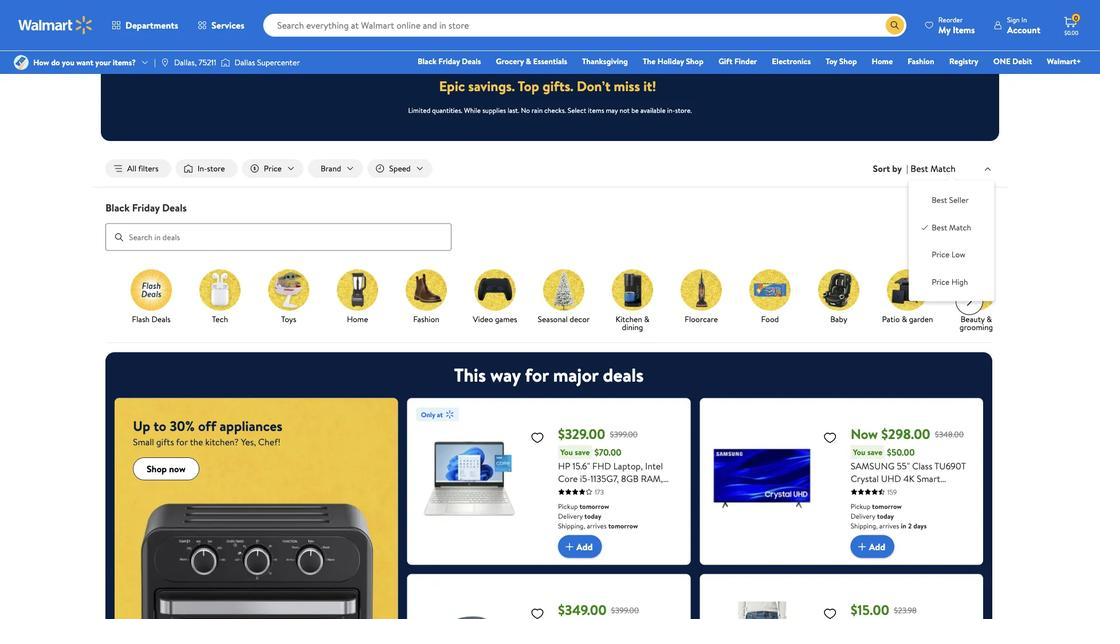 Task type: describe. For each thing, give the bounding box(es) containing it.
baby
[[831, 313, 848, 325]]

gift finder link
[[714, 55, 763, 67]]

shop beauty & grooming image
[[956, 269, 998, 310]]

low
[[952, 249, 966, 260]]

1 vertical spatial fashion
[[413, 313, 440, 325]]

not
[[620, 105, 630, 115]]

$23.98
[[894, 605, 917, 616]]

samsung
[[851, 460, 895, 472]]

my
[[939, 23, 951, 36]]

add button for $329.00
[[558, 535, 602, 558]]

1135g7,
[[591, 472, 619, 485]]

shop video games image
[[475, 269, 516, 310]]

deals
[[603, 362, 644, 388]]

dy2795wm
[[599, 497, 642, 510]]

1 horizontal spatial friday
[[439, 56, 460, 67]]

registry
[[950, 56, 979, 67]]

this
[[454, 362, 486, 388]]

this way for major deals
[[454, 362, 644, 388]]

seasonal decor link
[[534, 269, 594, 325]]

store.
[[676, 105, 692, 115]]

walmart image
[[18, 16, 93, 34]]

Walmart Site-Wide search field
[[263, 14, 907, 37]]

chef!
[[258, 436, 281, 448]]

all
[[127, 163, 136, 174]]

$329.00 group
[[417, 407, 682, 558]]

store
[[207, 163, 225, 174]]

next slide for chipmodulewithimages list image
[[956, 288, 984, 315]]

select
[[568, 105, 587, 115]]

thanksgiving
[[582, 56, 628, 67]]

small
[[133, 436, 154, 448]]

holiday
[[658, 56, 684, 67]]

dallas supercenter
[[235, 57, 300, 68]]

add for $329.00
[[577, 540, 593, 553]]

toy shop link
[[821, 55, 863, 67]]

delivery for $329.00
[[558, 511, 583, 521]]

1 vertical spatial best match
[[932, 222, 972, 233]]

toy shop
[[826, 56, 857, 67]]

deals inside search field
[[162, 200, 187, 215]]

0 vertical spatial for
[[525, 362, 549, 388]]

services
[[212, 19, 245, 32]]

tomorrow down dy2795wm
[[609, 521, 638, 531]]

you save $50.00 samsung 55" class tu690t crystal uhd 4k smart television - un55tu690tfxza (new)
[[851, 446, 974, 510]]

2
[[909, 521, 912, 531]]

the holiday shop
[[643, 56, 704, 67]]

beauty
[[961, 313, 985, 325]]

debit
[[1013, 56, 1033, 67]]

Best Match radio
[[921, 222, 930, 231]]

0 vertical spatial black friday deals
[[418, 56, 481, 67]]

available
[[641, 105, 666, 115]]

add to cart image for $329.00
[[563, 540, 577, 554]]

food link
[[741, 269, 800, 325]]

registry link
[[945, 55, 984, 67]]

shop tech image
[[200, 269, 241, 310]]

limited
[[408, 105, 431, 115]]

shop home image
[[337, 269, 378, 310]]

supplies
[[483, 105, 506, 115]]

decor
[[570, 313, 590, 325]]

electronics
[[772, 56, 811, 67]]

grocery
[[496, 56, 524, 67]]

-
[[892, 485, 895, 497]]

you for $329.00
[[561, 447, 573, 458]]

friday inside search field
[[132, 200, 160, 215]]

how do you want your items?
[[33, 57, 136, 68]]

brand
[[321, 163, 341, 174]]

patio & garden
[[883, 313, 934, 325]]

0 vertical spatial deals
[[462, 56, 481, 67]]

add button for now
[[851, 535, 895, 558]]

gifts
[[156, 436, 174, 448]]

gift
[[719, 56, 733, 67]]

tomorrow for $329.00
[[580, 501, 610, 511]]

all filters button
[[105, 159, 171, 178]]

kitchen?
[[205, 436, 239, 448]]

garden
[[910, 313, 934, 325]]

8gb
[[621, 472, 639, 485]]

departments button
[[102, 11, 188, 39]]

shop baby image
[[819, 269, 860, 310]]

be
[[632, 105, 639, 115]]

miss
[[614, 76, 640, 96]]

pickup for $329.00
[[558, 501, 578, 511]]

dallas, 75211
[[174, 57, 216, 68]]

all filters
[[127, 163, 159, 174]]

4k
[[904, 472, 915, 485]]

one
[[994, 56, 1011, 67]]

items
[[588, 105, 605, 115]]

$50.00
[[887, 446, 915, 459]]

in-
[[198, 163, 207, 174]]

in-
[[668, 105, 676, 115]]

0 vertical spatial home link
[[867, 55, 899, 67]]

patio
[[883, 313, 900, 325]]

by
[[893, 162, 902, 175]]

55"
[[897, 460, 910, 472]]

toys
[[281, 313, 297, 325]]

price high
[[932, 276, 969, 287]]

last.
[[508, 105, 520, 115]]

want
[[76, 57, 93, 68]]

$399.00 inside $329.00 $399.00
[[610, 429, 638, 440]]

tech
[[212, 313, 228, 325]]

(new)
[[851, 497, 875, 510]]

delivery for now $298.00
[[851, 511, 876, 521]]

& for essentials
[[526, 56, 532, 67]]

beauty & grooming
[[960, 313, 994, 333]]

$0.00
[[1065, 29, 1079, 36]]

while
[[464, 105, 481, 115]]

i5-
[[580, 472, 591, 485]]

shop fashion image
[[406, 269, 447, 310]]

account
[[1008, 23, 1041, 36]]

brand button
[[308, 159, 363, 178]]

shop kitchen & dining image
[[612, 269, 654, 310]]

now $298.00 $348.00
[[851, 425, 964, 444]]

match inside best match popup button
[[931, 162, 956, 175]]

Black Friday Deals search field
[[92, 200, 1009, 251]]

2 vertical spatial best
[[932, 222, 948, 233]]

up to 30% off appliances small gifts for the kitchen? yes, chef!
[[133, 417, 283, 448]]

uhd
[[882, 472, 902, 485]]

& for dining
[[644, 313, 650, 325]]

save for now
[[868, 447, 883, 458]]

floorcare link
[[672, 269, 732, 325]]

price for price
[[264, 163, 282, 174]]

search icon image
[[891, 21, 900, 30]]

in-store
[[198, 163, 225, 174]]

| inside sort and filter section element
[[907, 162, 909, 175]]

1 vertical spatial best
[[932, 194, 948, 206]]

add for now
[[869, 540, 886, 553]]

 image for dallas supercenter
[[221, 57, 230, 68]]

may
[[606, 105, 618, 115]]

seasonal
[[538, 313, 568, 325]]

epic savings. top gifts. don't miss it!
[[439, 76, 657, 96]]

quantities.
[[432, 105, 463, 115]]

price low
[[932, 249, 966, 260]]

appliances
[[220, 417, 283, 436]]

$399.00 inside the $399.00 group
[[611, 605, 639, 616]]

class
[[913, 460, 933, 472]]

shop toys image
[[268, 269, 310, 310]]

today for now
[[878, 511, 895, 521]]



Task type: vqa. For each thing, say whether or not it's contained in the screenshot.


Task type: locate. For each thing, give the bounding box(es) containing it.
& inside beauty & grooming
[[987, 313, 993, 325]]

for left the on the bottom
[[176, 436, 188, 448]]

 image left 'dallas,'
[[160, 58, 170, 67]]

sign in to add to favorites list, hp 15.6" fhd laptop, intel core i5-1135g7, 8gb ram, 256gb ssd, silver, windows 11 home, 15-dy2795wm image
[[531, 430, 545, 445]]

0 vertical spatial $399.00
[[610, 429, 638, 440]]

tomorrow inside pickup tomorrow delivery today shipping, arrives in 2 days
[[873, 501, 902, 511]]

add button inside $329.00 group
[[558, 535, 602, 558]]

friday
[[439, 56, 460, 67], [132, 200, 160, 215]]

0 horizontal spatial add
[[577, 540, 593, 553]]

best left seller
[[932, 194, 948, 206]]

& right beauty in the right bottom of the page
[[987, 313, 993, 325]]

11
[[672, 485, 678, 497]]

2 add to cart image from the left
[[856, 540, 869, 554]]

0 horizontal spatial today
[[585, 511, 602, 521]]

add down pickup tomorrow delivery today shipping, arrives tomorrow
[[577, 540, 593, 553]]

0 vertical spatial fashion
[[908, 56, 935, 67]]

0 horizontal spatial you
[[561, 447, 573, 458]]

in
[[901, 521, 907, 531]]

floorcare
[[685, 313, 718, 325]]

2 horizontal spatial shop
[[840, 56, 857, 67]]

delivery down home,
[[558, 511, 583, 521]]

 image
[[14, 55, 29, 70], [221, 57, 230, 68], [160, 58, 170, 67]]

0 vertical spatial fashion link
[[903, 55, 940, 67]]

2 vertical spatial deals
[[152, 313, 171, 325]]

days
[[914, 521, 927, 531]]

pickup down television
[[851, 501, 871, 511]]

sign in to add to favorites list, signature by levi strauss & co. men's slim fit jeans image
[[824, 606, 837, 619]]

1 horizontal spatial add
[[869, 540, 886, 553]]

& right patio
[[902, 313, 908, 325]]

black friday deals
[[418, 56, 481, 67], [105, 200, 187, 215]]

today inside pickup tomorrow delivery today shipping, arrives in 2 days
[[878, 511, 895, 521]]

0 horizontal spatial fashion link
[[397, 269, 456, 325]]

tomorrow down the 173 at the right of page
[[580, 501, 610, 511]]

1 vertical spatial fashion link
[[397, 269, 456, 325]]

159
[[888, 487, 897, 497]]

2 save from the left
[[868, 447, 883, 458]]

1 horizontal spatial |
[[907, 162, 909, 175]]

home down "shop home" image
[[347, 313, 368, 325]]

friday up epic
[[439, 56, 460, 67]]

2 add from the left
[[869, 540, 886, 553]]

1 arrives from the left
[[587, 521, 607, 531]]

add button down pickup tomorrow delivery today shipping, arrives tomorrow
[[558, 535, 602, 558]]

reorder
[[939, 15, 963, 24]]

0 horizontal spatial friday
[[132, 200, 160, 215]]

items?
[[113, 57, 136, 68]]

0 vertical spatial best
[[911, 162, 929, 175]]

0 vertical spatial |
[[154, 57, 156, 68]]

shop inside button
[[147, 463, 167, 475]]

1 horizontal spatial you
[[853, 447, 866, 458]]

search image
[[115, 233, 124, 242]]

thanksgiving link
[[577, 55, 633, 67]]

1 horizontal spatial pickup
[[851, 501, 871, 511]]

one debit link
[[989, 55, 1038, 67]]

1 horizontal spatial black friday deals
[[418, 56, 481, 67]]

for right way
[[525, 362, 549, 388]]

do
[[51, 57, 60, 68]]

 image for dallas, 75211
[[160, 58, 170, 67]]

arrives down 15-
[[587, 521, 607, 531]]

match
[[931, 162, 956, 175], [950, 222, 972, 233]]

today down 15-
[[585, 511, 602, 521]]

30%
[[170, 417, 195, 436]]

one debit
[[994, 56, 1033, 67]]

add to cart image for now
[[856, 540, 869, 554]]

option group
[[919, 190, 986, 292]]

today for $329.00
[[585, 511, 602, 521]]

departments
[[126, 19, 178, 32]]

the holiday shop link
[[638, 55, 709, 67]]

1 delivery from the left
[[558, 511, 583, 521]]

fashion left registry
[[908, 56, 935, 67]]

only
[[421, 410, 435, 419]]

home link
[[867, 55, 899, 67], [328, 269, 388, 325]]

1 vertical spatial deals
[[162, 200, 187, 215]]

0 horizontal spatial black
[[105, 200, 130, 215]]

shop seasonal image
[[543, 269, 585, 310]]

arrives for now
[[880, 521, 900, 531]]

 image left the how
[[14, 55, 29, 70]]

shop
[[686, 56, 704, 67], [840, 56, 857, 67], [147, 463, 167, 475]]

arrives for $329.00
[[587, 521, 607, 531]]

pickup down 256gb
[[558, 501, 578, 511]]

1 vertical spatial price
[[932, 249, 950, 260]]

save up samsung on the right bottom of the page
[[868, 447, 883, 458]]

& right grocery
[[526, 56, 532, 67]]

2 delivery from the left
[[851, 511, 876, 521]]

0 vertical spatial best match
[[911, 162, 956, 175]]

1 shipping, from the left
[[558, 521, 586, 531]]

1 add from the left
[[577, 540, 593, 553]]

option group containing best seller
[[919, 190, 986, 292]]

0 horizontal spatial shop
[[147, 463, 167, 475]]

add inside $329.00 group
[[577, 540, 593, 553]]

1 horizontal spatial home link
[[867, 55, 899, 67]]

|
[[154, 57, 156, 68], [907, 162, 909, 175]]

food
[[762, 313, 779, 325]]

Search in deals search field
[[105, 223, 452, 251]]

kitchen & dining
[[616, 313, 650, 333]]

add down pickup tomorrow delivery today shipping, arrives in 2 days
[[869, 540, 886, 553]]

1 horizontal spatial delivery
[[851, 511, 876, 521]]

price for price high
[[932, 276, 950, 287]]

& inside kitchen & dining
[[644, 313, 650, 325]]

0 horizontal spatial shipping,
[[558, 521, 586, 531]]

speed
[[389, 163, 411, 174]]

walmart black friday deals for days image
[[445, 34, 656, 63]]

arrives inside pickup tomorrow delivery today shipping, arrives tomorrow
[[587, 521, 607, 531]]

tomorrow down 159
[[873, 501, 902, 511]]

to
[[154, 417, 166, 436]]

smart
[[917, 472, 941, 485]]

| right by
[[907, 162, 909, 175]]

0 horizontal spatial  image
[[14, 55, 29, 70]]

| left 'dallas,'
[[154, 57, 156, 68]]

& right dining
[[644, 313, 650, 325]]

shipping, down (new)
[[851, 521, 878, 531]]

best match button
[[909, 161, 995, 176]]

way
[[491, 362, 521, 388]]

1 horizontal spatial fashion link
[[903, 55, 940, 67]]

sign in to add to favorites list, apple watch series 9 gps 41mm silver aluminum case with storm blue sport band - s/m image
[[531, 606, 545, 619]]

shop now
[[147, 463, 186, 475]]

best inside best match popup button
[[911, 162, 929, 175]]

it!
[[644, 76, 657, 96]]

$23.98 group
[[709, 583, 975, 619]]

add to cart image down pickup tomorrow delivery today shipping, arrives in 2 days
[[856, 540, 869, 554]]

ssd,
[[588, 485, 607, 497]]

home down search icon
[[872, 56, 893, 67]]

you inside "you save $70.00 hp 15.6" fhd laptop, intel core i5-1135g7, 8gb ram, 256gb ssd, silver, windows 11 home, 15-dy2795wm"
[[561, 447, 573, 458]]

tech link
[[190, 269, 250, 325]]

1 vertical spatial $399.00
[[611, 605, 639, 616]]

2 pickup from the left
[[851, 501, 871, 511]]

price inside dropdown button
[[264, 163, 282, 174]]

major
[[553, 362, 599, 388]]

black friday deals up epic
[[418, 56, 481, 67]]

1 horizontal spatial save
[[868, 447, 883, 458]]

0 horizontal spatial |
[[154, 57, 156, 68]]

arrives inside pickup tomorrow delivery today shipping, arrives in 2 days
[[880, 521, 900, 531]]

1 horizontal spatial  image
[[160, 58, 170, 67]]

1 horizontal spatial today
[[878, 511, 895, 521]]

pickup inside pickup tomorrow delivery today shipping, arrives tomorrow
[[558, 501, 578, 511]]

high
[[952, 276, 969, 287]]

today left 'in'
[[878, 511, 895, 521]]

0 horizontal spatial fashion
[[413, 313, 440, 325]]

$70.00
[[595, 446, 622, 459]]

today inside pickup tomorrow delivery today shipping, arrives tomorrow
[[585, 511, 602, 521]]

1 horizontal spatial black
[[418, 56, 437, 67]]

pickup inside pickup tomorrow delivery today shipping, arrives in 2 days
[[851, 501, 871, 511]]

& for grooming
[[987, 313, 993, 325]]

flash deals image
[[131, 269, 172, 310]]

best match up the best seller at the right top
[[911, 162, 956, 175]]

items
[[953, 23, 976, 36]]

1 you from the left
[[561, 447, 573, 458]]

best right by
[[911, 162, 929, 175]]

0 vertical spatial black
[[418, 56, 437, 67]]

$399.00
[[610, 429, 638, 440], [611, 605, 639, 616]]

shop food image
[[750, 269, 791, 310]]

match up the best seller at the right top
[[931, 162, 956, 175]]

0 vertical spatial home
[[872, 56, 893, 67]]

0 vertical spatial price
[[264, 163, 282, 174]]

0 horizontal spatial for
[[176, 436, 188, 448]]

0 vertical spatial match
[[931, 162, 956, 175]]

1 horizontal spatial add button
[[851, 535, 895, 558]]

save inside "you save $70.00 hp 15.6" fhd laptop, intel core i5-1135g7, 8gb ram, 256gb ssd, silver, windows 11 home, 15-dy2795wm"
[[575, 447, 590, 458]]

hp
[[558, 460, 571, 472]]

save for $329.00
[[575, 447, 590, 458]]

reorder my items
[[939, 15, 976, 36]]

1 horizontal spatial shipping,
[[851, 521, 878, 531]]

1 horizontal spatial home
[[872, 56, 893, 67]]

no
[[521, 105, 530, 115]]

173
[[595, 487, 604, 497]]

deals
[[462, 56, 481, 67], [162, 200, 187, 215], [152, 313, 171, 325]]

patio & garden link
[[878, 269, 938, 325]]

1 vertical spatial match
[[950, 222, 972, 233]]

sign
[[1008, 15, 1020, 24]]

1 horizontal spatial for
[[525, 362, 549, 388]]

finder
[[735, 56, 757, 67]]

0 horizontal spatial add to cart image
[[563, 540, 577, 554]]

black up 'limited'
[[418, 56, 437, 67]]

shop patio & garden image
[[887, 269, 929, 310]]

0 horizontal spatial arrives
[[587, 521, 607, 531]]

2 vertical spatial price
[[932, 276, 950, 287]]

shipping, down home,
[[558, 521, 586, 531]]

1 vertical spatial |
[[907, 162, 909, 175]]

0 horizontal spatial pickup
[[558, 501, 578, 511]]

price left high
[[932, 276, 950, 287]]

price button
[[242, 159, 304, 178]]

un55tu690tfxza
[[897, 485, 974, 497]]

deals down 'in-store' button
[[162, 200, 187, 215]]

$329.00
[[558, 425, 606, 444]]

1 vertical spatial black
[[105, 200, 130, 215]]

shop right toy
[[840, 56, 857, 67]]

at
[[437, 410, 443, 419]]

best match inside best match popup button
[[911, 162, 956, 175]]

grocery & essentials link
[[491, 55, 573, 67]]

best match right best match option
[[932, 222, 972, 233]]

filters
[[138, 163, 159, 174]]

gift finder
[[719, 56, 757, 67]]

you inside you save $50.00 samsung 55" class tu690t crystal uhd 4k smart television - un55tu690tfxza (new)
[[853, 447, 866, 458]]

shipping, for now
[[851, 521, 878, 531]]

kitchen
[[616, 313, 643, 325]]

save up 15.6"
[[575, 447, 590, 458]]

friday down filters
[[132, 200, 160, 215]]

silver,
[[609, 485, 633, 497]]

shipping, inside pickup tomorrow delivery today shipping, arrives in 2 days
[[851, 521, 878, 531]]

shipping, for $329.00
[[558, 521, 586, 531]]

1 horizontal spatial arrives
[[880, 521, 900, 531]]

2 horizontal spatial  image
[[221, 57, 230, 68]]

arrives left 'in'
[[880, 521, 900, 531]]

2 arrives from the left
[[880, 521, 900, 531]]

you
[[62, 57, 74, 68]]

you up hp
[[561, 447, 573, 458]]

best right best match option
[[932, 222, 948, 233]]

best match
[[911, 162, 956, 175], [932, 222, 972, 233]]

black friday deals down filters
[[105, 200, 187, 215]]

 image right 75211
[[221, 57, 230, 68]]

supercenter
[[257, 57, 300, 68]]

you for now $298.00
[[853, 447, 866, 458]]

shipping, inside pickup tomorrow delivery today shipping, arrives tomorrow
[[558, 521, 586, 531]]

0 horizontal spatial delivery
[[558, 511, 583, 521]]

Search search field
[[263, 14, 907, 37]]

1 add to cart image from the left
[[563, 540, 577, 554]]

1 today from the left
[[585, 511, 602, 521]]

you down "now"
[[853, 447, 866, 458]]

delivery inside pickup tomorrow delivery today shipping, arrives tomorrow
[[558, 511, 583, 521]]

in-store button
[[176, 159, 238, 178]]

save inside you save $50.00 samsung 55" class tu690t crystal uhd 4k smart television - un55tu690tfxza (new)
[[868, 447, 883, 458]]

1 vertical spatial for
[[176, 436, 188, 448]]

seller
[[950, 194, 969, 206]]

1 vertical spatial home
[[347, 313, 368, 325]]

tomorrow for now
[[873, 501, 902, 511]]

1 vertical spatial friday
[[132, 200, 160, 215]]

today
[[585, 511, 602, 521], [878, 511, 895, 521]]

delivery down (new)
[[851, 511, 876, 521]]

& for garden
[[902, 313, 908, 325]]

for inside up to 30% off appliances small gifts for the kitchen? yes, chef!
[[176, 436, 188, 448]]

0 horizontal spatial add button
[[558, 535, 602, 558]]

2 you from the left
[[853, 447, 866, 458]]

price for price low
[[932, 249, 950, 260]]

black inside search field
[[105, 200, 130, 215]]

shop floorcare image
[[681, 269, 722, 310]]

2 today from the left
[[878, 511, 895, 521]]

1 add button from the left
[[558, 535, 602, 558]]

1 vertical spatial home link
[[328, 269, 388, 325]]

black
[[418, 56, 437, 67], [105, 200, 130, 215]]

1 pickup from the left
[[558, 501, 578, 511]]

your
[[95, 57, 111, 68]]

pickup for now
[[851, 501, 871, 511]]

1 vertical spatial black friday deals
[[105, 200, 187, 215]]

$399.00 group
[[417, 583, 682, 619]]

deals up epic
[[462, 56, 481, 67]]

electronics link
[[767, 55, 816, 67]]

price left low
[[932, 249, 950, 260]]

now
[[851, 425, 879, 444]]

sort by |
[[873, 162, 909, 175]]

0 vertical spatial friday
[[439, 56, 460, 67]]

$329.00 $399.00
[[558, 425, 638, 444]]

sort and filter section element
[[92, 150, 1009, 187]]

gifts.
[[543, 76, 574, 96]]

home,
[[558, 497, 585, 510]]

add to cart image
[[563, 540, 577, 554], [856, 540, 869, 554]]

2 add button from the left
[[851, 535, 895, 558]]

delivery inside pickup tomorrow delivery today shipping, arrives in 2 days
[[851, 511, 876, 521]]

shop left now
[[147, 463, 167, 475]]

pickup tomorrow delivery today shipping, arrives in 2 days
[[851, 501, 927, 531]]

only at
[[421, 410, 443, 419]]

shop right holiday on the top of the page
[[686, 56, 704, 67]]

$348.00
[[936, 429, 964, 440]]

fashion
[[908, 56, 935, 67], [413, 313, 440, 325]]

 image for how do you want your items?
[[14, 55, 29, 70]]

sign in to add to favorites list, samsung 55" class tu690t crystal uhd 4k smart television - un55tu690tfxza (new) image
[[824, 430, 837, 445]]

fashion down the shop fashion image
[[413, 313, 440, 325]]

price right the store
[[264, 163, 282, 174]]

black friday deals link
[[413, 55, 486, 67]]

deals right flash
[[152, 313, 171, 325]]

2 shipping, from the left
[[851, 521, 878, 531]]

yes,
[[241, 436, 256, 448]]

75211
[[199, 57, 216, 68]]

black friday deals inside search field
[[105, 200, 187, 215]]

1 horizontal spatial fashion
[[908, 56, 935, 67]]

1 horizontal spatial shop
[[686, 56, 704, 67]]

0 horizontal spatial save
[[575, 447, 590, 458]]

add to cart image down pickup tomorrow delivery today shipping, arrives tomorrow
[[563, 540, 577, 554]]

arrives
[[587, 521, 607, 531], [880, 521, 900, 531]]

the
[[190, 436, 203, 448]]

match down seller
[[950, 222, 972, 233]]

0 horizontal spatial home
[[347, 313, 368, 325]]

black up search icon
[[105, 200, 130, 215]]

1 horizontal spatial add to cart image
[[856, 540, 869, 554]]

0 horizontal spatial home link
[[328, 269, 388, 325]]

0 horizontal spatial black friday deals
[[105, 200, 187, 215]]

1 save from the left
[[575, 447, 590, 458]]

add button down pickup tomorrow delivery today shipping, arrives in 2 days
[[851, 535, 895, 558]]



